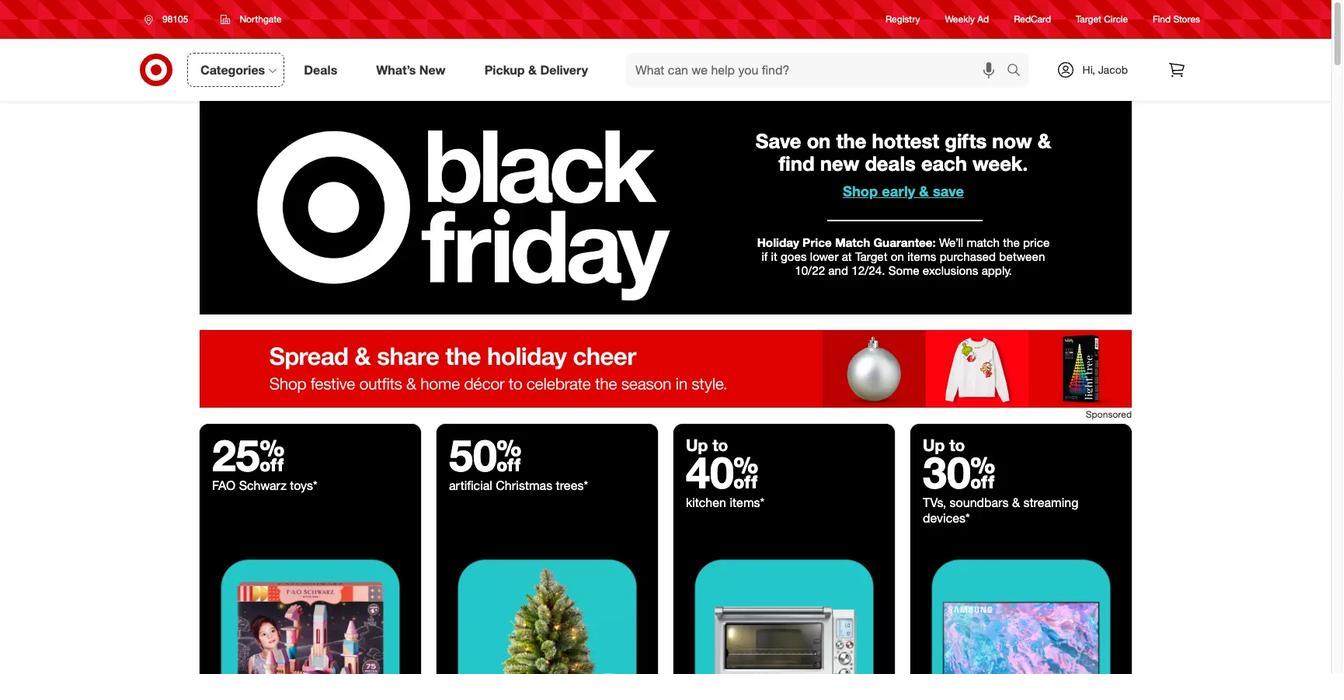 Task type: vqa. For each thing, say whether or not it's contained in the screenshot.
Target Circle link at the top right
yes



Task type: describe. For each thing, give the bounding box(es) containing it.
hottest
[[872, 129, 939, 153]]

we'll match the price if it goes lower at target on items purchased between 10/22 and 12/24. some exclusions apply.
[[762, 235, 1050, 278]]

if
[[762, 249, 768, 264]]

deals
[[304, 62, 337, 77]]

what's new link
[[363, 53, 465, 87]]

new
[[419, 62, 446, 77]]

now
[[992, 129, 1032, 153]]

target circle link
[[1076, 13, 1128, 26]]

fao
[[212, 478, 236, 493]]

purchased
[[940, 249, 996, 264]]

schwarz
[[239, 478, 287, 493]]

up for 40
[[686, 435, 708, 455]]

at
[[842, 249, 852, 264]]

goes
[[781, 249, 807, 264]]

devices*
[[923, 511, 970, 526]]

pickup & delivery
[[485, 62, 588, 77]]

pickup
[[485, 62, 525, 77]]

christmas
[[496, 478, 553, 493]]

weekly ad
[[945, 14, 989, 25]]

25 fao schwarz toys*
[[212, 429, 318, 493]]

stores
[[1174, 14, 1200, 25]]

registry link
[[886, 13, 920, 26]]

items
[[908, 249, 937, 264]]

up to for 30
[[923, 435, 965, 455]]

northgate button
[[211, 5, 292, 33]]

and
[[828, 263, 848, 278]]

new
[[820, 151, 860, 175]]

deals
[[865, 151, 916, 175]]

pickup & delivery link
[[471, 53, 608, 87]]

deals link
[[291, 53, 357, 87]]

kitchen
[[686, 495, 726, 511]]

we'll
[[939, 235, 964, 250]]

target black friday image for tvs, soundbars & streaming devices*
[[911, 539, 1132, 674]]

& left the save in the top right of the page
[[919, 182, 929, 200]]

25
[[212, 429, 285, 482]]

search button
[[1000, 53, 1037, 90]]

match
[[835, 235, 870, 250]]

sponsored
[[1086, 409, 1132, 420]]

jacob
[[1098, 63, 1128, 76]]

save on the hottest gifts now & find new deals each week.
[[756, 129, 1051, 175]]

shop
[[843, 182, 878, 200]]

price
[[1023, 235, 1050, 250]]

tvs,
[[923, 495, 946, 511]]

artificial
[[449, 478, 492, 493]]

target inside we'll match the price if it goes lower at target on items purchased between 10/22 and 12/24. some exclusions apply.
[[855, 249, 888, 264]]

find
[[779, 151, 815, 175]]

1 horizontal spatial target
[[1076, 14, 1102, 25]]

trees*
[[556, 478, 588, 493]]

on inside save on the hottest gifts now & find new deals each week.
[[807, 129, 831, 153]]

registry
[[886, 14, 920, 25]]

redcard link
[[1014, 13, 1051, 26]]

find
[[1153, 14, 1171, 25]]

shop early & save
[[843, 182, 964, 200]]

tvs, soundbars & streaming devices*
[[923, 495, 1079, 526]]

northgate
[[240, 13, 282, 25]]

delivery
[[540, 62, 588, 77]]

target circle
[[1076, 14, 1128, 25]]

price
[[803, 235, 832, 250]]

it
[[771, 249, 778, 264]]

target black friday image for fao schwarz toys*
[[200, 539, 421, 674]]

circle
[[1104, 14, 1128, 25]]

40
[[686, 446, 759, 499]]

hi, jacob
[[1083, 63, 1128, 76]]

between
[[999, 249, 1045, 264]]



Task type: locate. For each thing, give the bounding box(es) containing it.
& right now
[[1038, 129, 1051, 153]]

1 horizontal spatial on
[[891, 249, 904, 264]]

1 horizontal spatial the
[[1003, 235, 1020, 250]]

advertisement region
[[200, 330, 1132, 408]]

target left circle at the top right of the page
[[1076, 14, 1102, 25]]

streaming
[[1024, 495, 1079, 511]]

find stores
[[1153, 14, 1200, 25]]

up to up kitchen
[[686, 435, 728, 455]]

1 horizontal spatial to
[[950, 435, 965, 455]]

the up the shop
[[836, 129, 867, 153]]

the left price
[[1003, 235, 1020, 250]]

up to up tvs, in the right bottom of the page
[[923, 435, 965, 455]]

gifts
[[945, 129, 987, 153]]

2 target black friday image from the left
[[437, 539, 658, 674]]

0 horizontal spatial on
[[807, 129, 831, 153]]

early
[[882, 182, 915, 200]]

0 horizontal spatial target
[[855, 249, 888, 264]]

1 vertical spatial the
[[1003, 235, 1020, 250]]

search
[[1000, 63, 1037, 79]]

up up kitchen
[[686, 435, 708, 455]]

10/22
[[795, 263, 825, 278]]

1 to from the left
[[713, 435, 728, 455]]

target black friday image
[[200, 539, 421, 674], [437, 539, 658, 674], [674, 539, 895, 674], [911, 539, 1132, 674]]

up for 30
[[923, 435, 945, 455]]

30
[[923, 446, 996, 499]]

0 horizontal spatial the
[[836, 129, 867, 153]]

what's
[[376, 62, 416, 77]]

2 to from the left
[[950, 435, 965, 455]]

on left "items"
[[891, 249, 904, 264]]

save
[[756, 129, 801, 153]]

0 horizontal spatial up
[[686, 435, 708, 455]]

the
[[836, 129, 867, 153], [1003, 235, 1020, 250]]

holiday
[[757, 235, 799, 250]]

some
[[889, 263, 920, 278]]

items*
[[730, 495, 765, 511]]

kitchen items*
[[686, 495, 765, 511]]

exclusions
[[923, 263, 978, 278]]

1 up from the left
[[686, 435, 708, 455]]

to for 30
[[950, 435, 965, 455]]

& inside save on the hottest gifts now & find new deals each week.
[[1038, 129, 1051, 153]]

3 target black friday image from the left
[[674, 539, 895, 674]]

weekly ad link
[[945, 13, 989, 26]]

1 vertical spatial on
[[891, 249, 904, 264]]

find stores link
[[1153, 13, 1200, 26]]

on right save
[[807, 129, 831, 153]]

up
[[686, 435, 708, 455], [923, 435, 945, 455]]

soundbars
[[950, 495, 1009, 511]]

guarantee:
[[874, 235, 936, 250]]

2 up from the left
[[923, 435, 945, 455]]

0 horizontal spatial to
[[713, 435, 728, 455]]

1 up to from the left
[[686, 435, 728, 455]]

target black friday image for kitchen items*
[[674, 539, 895, 674]]

up to
[[686, 435, 728, 455], [923, 435, 965, 455]]

0 vertical spatial on
[[807, 129, 831, 153]]

& inside tvs, soundbars & streaming devices*
[[1012, 495, 1020, 511]]

redcard
[[1014, 14, 1051, 25]]

1 target black friday image from the left
[[200, 539, 421, 674]]

& left 'streaming'
[[1012, 495, 1020, 511]]

the inside we'll match the price if it goes lower at target on items purchased between 10/22 and 12/24. some exclusions apply.
[[1003, 235, 1020, 250]]

0 horizontal spatial up to
[[686, 435, 728, 455]]

ad
[[978, 14, 989, 25]]

1 vertical spatial target
[[855, 249, 888, 264]]

50 artificial christmas trees*
[[449, 429, 588, 493]]

0 vertical spatial target
[[1076, 14, 1102, 25]]

4 target black friday image from the left
[[911, 539, 1132, 674]]

to up soundbars
[[950, 435, 965, 455]]

on
[[807, 129, 831, 153], [891, 249, 904, 264]]

black friday deals image
[[200, 101, 1132, 315]]

What can we help you find? suggestions appear below search field
[[626, 53, 1010, 87]]

what's new
[[376, 62, 446, 77]]

up up tvs, in the right bottom of the page
[[923, 435, 945, 455]]

weekly
[[945, 14, 975, 25]]

1 horizontal spatial up
[[923, 435, 945, 455]]

2 up to from the left
[[923, 435, 965, 455]]

toys*
[[290, 478, 318, 493]]

save
[[933, 182, 964, 200]]

categories
[[200, 62, 265, 77]]

to for 40
[[713, 435, 728, 455]]

98105 button
[[134, 5, 205, 33]]

&
[[528, 62, 537, 77], [1038, 129, 1051, 153], [919, 182, 929, 200], [1012, 495, 1020, 511]]

match
[[967, 235, 1000, 250]]

the for match
[[1003, 235, 1020, 250]]

lower
[[810, 249, 839, 264]]

on inside we'll match the price if it goes lower at target on items purchased between 10/22 and 12/24. some exclusions apply.
[[891, 249, 904, 264]]

categories link
[[187, 53, 285, 87]]

apply.
[[982, 263, 1012, 278]]

target right at
[[855, 249, 888, 264]]

hi,
[[1083, 63, 1095, 76]]

target black friday image for artificial christmas trees*
[[437, 539, 658, 674]]

to
[[713, 435, 728, 455], [950, 435, 965, 455]]

week.
[[973, 151, 1028, 175]]

12/24.
[[852, 263, 885, 278]]

target
[[1076, 14, 1102, 25], [855, 249, 888, 264]]

up to for 40
[[686, 435, 728, 455]]

1 horizontal spatial up to
[[923, 435, 965, 455]]

the inside save on the hottest gifts now & find new deals each week.
[[836, 129, 867, 153]]

50
[[449, 429, 522, 482]]

the for on
[[836, 129, 867, 153]]

0 vertical spatial the
[[836, 129, 867, 153]]

98105
[[162, 13, 188, 25]]

holiday price match guarantee:
[[757, 235, 936, 250]]

to up kitchen items*
[[713, 435, 728, 455]]

each
[[921, 151, 967, 175]]

& right pickup
[[528, 62, 537, 77]]



